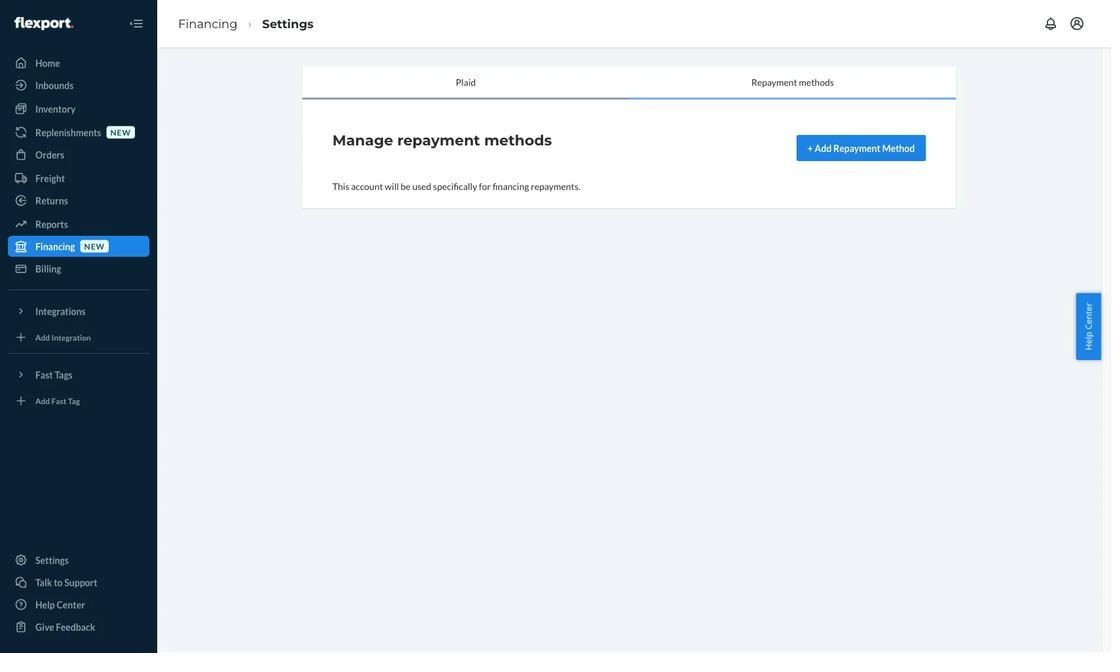Task type: locate. For each thing, give the bounding box(es) containing it.
0 vertical spatial settings link
[[262, 16, 314, 31]]

inventory link
[[8, 98, 149, 119]]

1 vertical spatial center
[[57, 599, 85, 610]]

1 horizontal spatial settings
[[262, 16, 314, 31]]

0 horizontal spatial repayment
[[752, 77, 797, 88]]

account
[[351, 181, 383, 192]]

0 horizontal spatial methods
[[484, 131, 552, 149]]

1 horizontal spatial methods
[[799, 77, 834, 88]]

1 vertical spatial help center
[[35, 599, 85, 610]]

add integration
[[35, 333, 91, 342]]

0 horizontal spatial settings link
[[8, 550, 149, 571]]

close navigation image
[[128, 16, 144, 31]]

+ add repayment method button
[[797, 135, 926, 161]]

integrations
[[35, 306, 86, 317]]

+
[[808, 143, 813, 154]]

1 horizontal spatial help
[[1083, 332, 1095, 350]]

be
[[401, 181, 411, 192]]

settings link
[[262, 16, 314, 31], [8, 550, 149, 571]]

add for add fast tag
[[35, 396, 50, 406]]

breadcrumbs navigation
[[168, 5, 324, 43]]

this
[[333, 181, 349, 192]]

freight
[[35, 173, 65, 184]]

help
[[1083, 332, 1095, 350], [35, 599, 55, 610]]

1 vertical spatial methods
[[484, 131, 552, 149]]

1 vertical spatial new
[[84, 241, 105, 251]]

financing link
[[178, 16, 238, 31]]

1 horizontal spatial settings link
[[262, 16, 314, 31]]

0 horizontal spatial center
[[57, 599, 85, 610]]

0 vertical spatial add
[[815, 143, 832, 154]]

1 vertical spatial add
[[35, 333, 50, 342]]

repayment methods
[[752, 77, 834, 88]]

0 vertical spatial fast
[[35, 369, 53, 380]]

open account menu image
[[1069, 16, 1085, 31]]

method
[[882, 143, 915, 154]]

1 horizontal spatial repayment
[[834, 143, 881, 154]]

inbounds
[[35, 80, 74, 91]]

talk
[[35, 577, 52, 588]]

0 horizontal spatial financing
[[35, 241, 75, 252]]

used
[[412, 181, 431, 192]]

help center inside button
[[1083, 303, 1095, 350]]

add integration link
[[8, 327, 149, 348]]

add for add integration
[[35, 333, 50, 342]]

give feedback
[[35, 622, 95, 633]]

add
[[815, 143, 832, 154], [35, 333, 50, 342], [35, 396, 50, 406]]

new down reports link
[[84, 241, 105, 251]]

0 horizontal spatial help
[[35, 599, 55, 610]]

1 vertical spatial settings link
[[8, 550, 149, 571]]

1 horizontal spatial financing
[[178, 16, 238, 31]]

0 vertical spatial settings
[[262, 16, 314, 31]]

add left integration on the bottom left of page
[[35, 333, 50, 342]]

1 horizontal spatial help center
[[1083, 303, 1095, 350]]

add down fast tags
[[35, 396, 50, 406]]

billing
[[35, 263, 61, 274]]

tags
[[55, 369, 73, 380]]

0 vertical spatial help
[[1083, 332, 1095, 350]]

0 vertical spatial methods
[[799, 77, 834, 88]]

1 horizontal spatial new
[[110, 127, 131, 137]]

fast left tag in the bottom left of the page
[[51, 396, 66, 406]]

specifically
[[433, 181, 477, 192]]

methods
[[799, 77, 834, 88], [484, 131, 552, 149]]

add right +
[[815, 143, 832, 154]]

2 vertical spatial add
[[35, 396, 50, 406]]

0 horizontal spatial new
[[84, 241, 105, 251]]

1 vertical spatial financing
[[35, 241, 75, 252]]

plaid
[[456, 77, 476, 88]]

help center
[[1083, 303, 1095, 350], [35, 599, 85, 610]]

will
[[385, 181, 399, 192]]

financing inside breadcrumbs "navigation"
[[178, 16, 238, 31]]

financing
[[493, 181, 529, 192]]

repayment
[[752, 77, 797, 88], [834, 143, 881, 154]]

help center button
[[1076, 293, 1102, 360]]

0 horizontal spatial settings
[[35, 555, 69, 566]]

open notifications image
[[1043, 16, 1059, 31]]

center
[[1083, 303, 1095, 330], [57, 599, 85, 610]]

fast
[[35, 369, 53, 380], [51, 396, 66, 406]]

new for replenishments
[[110, 127, 131, 137]]

0 vertical spatial help center
[[1083, 303, 1095, 350]]

fast tags button
[[8, 364, 149, 385]]

settings inside breadcrumbs "navigation"
[[262, 16, 314, 31]]

1 horizontal spatial center
[[1083, 303, 1095, 330]]

0 vertical spatial new
[[110, 127, 131, 137]]

new
[[110, 127, 131, 137], [84, 241, 105, 251]]

center inside button
[[1083, 303, 1095, 330]]

1 vertical spatial repayment
[[834, 143, 881, 154]]

financing
[[178, 16, 238, 31], [35, 241, 75, 252]]

settings
[[262, 16, 314, 31], [35, 555, 69, 566]]

integrations button
[[8, 301, 149, 322]]

flexport logo image
[[14, 17, 73, 30]]

fast left tags
[[35, 369, 53, 380]]

0 vertical spatial center
[[1083, 303, 1095, 330]]

billing link
[[8, 258, 149, 279]]

0 vertical spatial repayment
[[752, 77, 797, 88]]

0 vertical spatial financing
[[178, 16, 238, 31]]

new up orders link
[[110, 127, 131, 137]]

integration
[[51, 333, 91, 342]]

new for financing
[[84, 241, 105, 251]]

feedback
[[56, 622, 95, 633]]

help inside button
[[1083, 332, 1095, 350]]



Task type: describe. For each thing, give the bounding box(es) containing it.
repayment inside manage repayment methods + add repayment method
[[834, 143, 881, 154]]

fast tags
[[35, 369, 73, 380]]

give
[[35, 622, 54, 633]]

give feedback button
[[8, 617, 149, 638]]

add fast tag link
[[8, 391, 149, 412]]

for
[[479, 181, 491, 192]]

fast inside dropdown button
[[35, 369, 53, 380]]

replenishments
[[35, 127, 101, 138]]

help center link
[[8, 594, 149, 615]]

reports link
[[8, 214, 149, 235]]

1 vertical spatial help
[[35, 599, 55, 610]]

home
[[35, 57, 60, 68]]

1 vertical spatial fast
[[51, 396, 66, 406]]

orders
[[35, 149, 64, 160]]

tag
[[68, 396, 80, 406]]

this account will be used specifically for financing repayments.
[[333, 181, 581, 192]]

returns link
[[8, 190, 149, 211]]

orders link
[[8, 144, 149, 165]]

repayment
[[397, 131, 480, 149]]

methods inside manage repayment methods + add repayment method
[[484, 131, 552, 149]]

add fast tag
[[35, 396, 80, 406]]

add inside manage repayment methods + add repayment method
[[815, 143, 832, 154]]

home link
[[8, 52, 149, 73]]

manage
[[333, 131, 393, 149]]

inbounds link
[[8, 75, 149, 96]]

talk to support
[[35, 577, 97, 588]]

returns
[[35, 195, 68, 206]]

1 vertical spatial settings
[[35, 555, 69, 566]]

to
[[54, 577, 63, 588]]

support
[[64, 577, 97, 588]]

manage repayment methods + add repayment method
[[333, 131, 915, 154]]

reports
[[35, 219, 68, 230]]

0 horizontal spatial help center
[[35, 599, 85, 610]]

talk to support button
[[8, 572, 149, 593]]

inventory
[[35, 103, 76, 114]]

repayments.
[[531, 181, 581, 192]]

freight link
[[8, 168, 149, 189]]



Task type: vqa. For each thing, say whether or not it's contained in the screenshot.
THIS IS A RESIDENTIAL LOCATION
no



